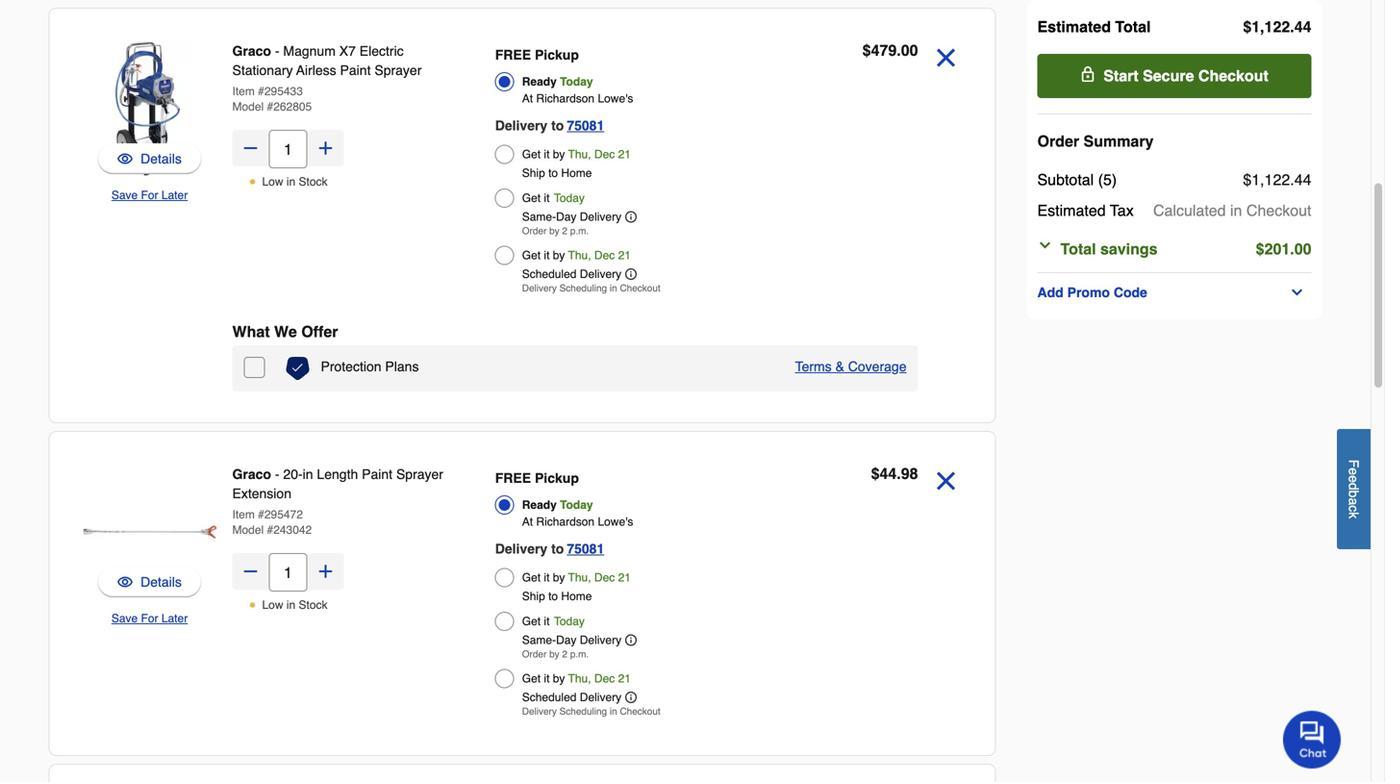 Task type: locate. For each thing, give the bounding box(es) containing it.
0 vertical spatial day
[[556, 210, 577, 224]]

75081 button for $ 44 . 98
[[567, 537, 605, 561]]

home for $ 44 . 98
[[561, 590, 592, 603]]

item down extension
[[232, 508, 255, 522]]

2 model from the top
[[232, 524, 264, 537]]

1 vertical spatial bullet image
[[249, 601, 256, 609]]

1 ready from the top
[[522, 75, 557, 89]]

protection plans
[[321, 359, 419, 374]]

chevron down image up "add"
[[1038, 238, 1053, 253]]

0 vertical spatial for
[[141, 189, 158, 202]]

save for later button down magnum x7 electric stationary airless paint sprayer image
[[111, 186, 188, 205]]

1 details from the top
[[141, 151, 182, 166]]

1 horizontal spatial total
[[1116, 18, 1151, 36]]

75081
[[567, 118, 605, 133], [567, 541, 605, 557]]

1 day from the top
[[556, 210, 577, 224]]

ship for $ 479 .00
[[522, 166, 545, 180]]

item inside item #295472 model #243042
[[232, 508, 255, 522]]

1 vertical spatial free pickup
[[495, 471, 579, 486]]

details left minus image
[[141, 151, 182, 166]]

save for later button for $ 479 .00
[[111, 186, 188, 205]]

2 scheduled from the top
[[522, 691, 577, 704]]

1 item from the top
[[232, 85, 255, 98]]

scheduling for $ 479 .00
[[560, 283, 607, 294]]

1 vertical spatial model
[[232, 524, 264, 537]]

0 vertical spatial save for later
[[111, 189, 188, 202]]

graco - for $ 479 .00
[[232, 43, 283, 59]]

2 day from the top
[[556, 634, 577, 647]]

item
[[232, 85, 255, 98], [232, 508, 255, 522]]

e up d
[[1347, 468, 1362, 475]]

1 vertical spatial $ 1,122 . 44
[[1244, 171, 1312, 189]]

magnum x7 electric stationary airless paint sprayer
[[232, 43, 422, 78]]

2
[[562, 226, 568, 237], [562, 649, 568, 660]]

0 horizontal spatial .00
[[897, 41, 919, 59]]

ready
[[522, 75, 557, 89], [522, 499, 557, 512]]

it for info icon
[[544, 192, 550, 205]]

2 at richardson lowe's from the top
[[522, 515, 634, 529]]

lowe's
[[598, 92, 634, 105], [598, 515, 634, 529]]

save for $ 479 .00
[[111, 189, 138, 202]]

1 horizontal spatial .00
[[1291, 240, 1312, 258]]

save for later down magnum x7 electric stationary airless paint sprayer image
[[111, 189, 188, 202]]

0 vertical spatial 44
[[1295, 18, 1312, 36]]

item for $ 44 . 98
[[232, 508, 255, 522]]

model down #295472
[[232, 524, 264, 537]]

1 vertical spatial item
[[232, 508, 255, 522]]

1 vertical spatial scheduled delivery
[[522, 691, 622, 704]]

2 remove item image from the top
[[930, 465, 963, 498]]

44
[[1295, 18, 1312, 36], [1295, 171, 1312, 189], [880, 465, 897, 483]]

ready for $ 44 . 98
[[522, 499, 557, 512]]

graco - up stationary
[[232, 43, 283, 59]]

1 for from the top
[[141, 189, 158, 202]]

remove item image right 98
[[930, 465, 963, 498]]

4 it from the top
[[544, 571, 550, 585]]

free for $ 44 . 98
[[495, 471, 531, 486]]

0 vertical spatial 75081
[[567, 118, 605, 133]]

$ 1,122 . 44
[[1244, 18, 1312, 36], [1244, 171, 1312, 189]]

chevron down image inside the add promo code link
[[1290, 285, 1306, 300]]

free pickup
[[495, 47, 579, 63], [495, 471, 579, 486]]

2 delivery to 75081 from the top
[[495, 541, 605, 557]]

1 pickup from the top
[[535, 47, 579, 63]]

2 low in stock from the top
[[262, 599, 328, 612]]

2 save from the top
[[111, 612, 138, 626]]

2 plus image from the top
[[316, 562, 335, 581]]

bullet image down minus icon
[[249, 601, 256, 609]]

remove item image right $ 479 .00
[[930, 41, 963, 74]]

for for $ 44 . 98
[[141, 612, 158, 626]]

it for $ 479 .00's info image
[[544, 249, 550, 262]]

1 remove item image from the top
[[930, 41, 963, 74]]

1 stock from the top
[[299, 175, 328, 189]]

dec
[[595, 148, 615, 161], [595, 249, 615, 262], [595, 571, 615, 585], [595, 672, 615, 686]]

estimated
[[1038, 18, 1112, 36], [1038, 202, 1106, 219]]

. for subtotal (5)
[[1291, 171, 1295, 189]]

for down magnum x7 electric stationary airless paint sprayer image
[[141, 189, 158, 202]]

2 1,122 from the top
[[1252, 171, 1291, 189]]

same-day delivery for $ 44 . 98
[[522, 634, 622, 647]]

thu,
[[568, 148, 591, 161], [568, 249, 591, 262], [568, 571, 591, 585], [568, 672, 591, 686]]

0 vertical spatial richardson
[[536, 92, 595, 105]]

0 vertical spatial sprayer
[[375, 63, 422, 78]]

4 21 from the top
[[618, 672, 631, 686]]

paint inside 20-in length paint sprayer extension
[[362, 467, 393, 482]]

info image
[[626, 269, 637, 280], [626, 635, 637, 646], [626, 692, 637, 704]]

save down the 20-in length paint sprayer extension image
[[111, 612, 138, 626]]

#243042
[[267, 524, 312, 537]]

2 dec from the top
[[595, 249, 615, 262]]

day
[[556, 210, 577, 224], [556, 634, 577, 647]]

- for $ 479 .00
[[275, 43, 280, 59]]

3 info image from the top
[[626, 692, 637, 704]]

low in stock down stepper number input field with increment and decrement buttons number field
[[262, 175, 328, 189]]

chevron down image
[[1038, 238, 1053, 253], [1290, 285, 1306, 300]]

0 vertical spatial low
[[262, 175, 283, 189]]

0 vertical spatial at richardson lowe's
[[522, 92, 634, 105]]

1 same-day delivery from the top
[[522, 210, 622, 224]]

1 1,122 from the top
[[1252, 18, 1291, 36]]

Stepper number input field with increment and decrement buttons number field
[[269, 130, 307, 168]]

add promo code link
[[1038, 281, 1312, 304]]

1 $ 1,122 . 44 from the top
[[1244, 18, 1312, 36]]

1 lowe's from the top
[[598, 92, 634, 105]]

0 vertical spatial home
[[561, 166, 592, 180]]

scheduled
[[522, 268, 577, 281], [522, 691, 577, 704]]

length
[[317, 467, 358, 482]]

sprayer inside 20-in length paint sprayer extension
[[396, 467, 444, 482]]

0 vertical spatial graco -
[[232, 43, 283, 59]]

2 save for later from the top
[[111, 612, 188, 626]]

model inside item #295472 model #243042
[[232, 524, 264, 537]]

2 scheduling from the top
[[560, 706, 607, 717]]

low in stock
[[262, 175, 328, 189], [262, 599, 328, 612]]

total down the estimated tax
[[1061, 240, 1097, 258]]

paint down x7 on the top left of page
[[340, 63, 371, 78]]

- up stationary
[[275, 43, 280, 59]]

2 2 from the top
[[562, 649, 568, 660]]

save for later for $ 44 . 98
[[111, 612, 188, 626]]

(5)
[[1099, 171, 1118, 189]]

details left minus icon
[[141, 575, 182, 590]]

1 option group from the top
[[495, 41, 763, 299]]

x7
[[339, 43, 356, 59]]

offer
[[301, 323, 338, 341]]

20-in length paint sprayer extension
[[232, 467, 444, 501]]

by
[[553, 148, 565, 161], [550, 226, 560, 237], [553, 249, 565, 262], [553, 571, 565, 585], [550, 649, 560, 660], [553, 672, 565, 686]]

total up start
[[1116, 18, 1151, 36]]

scheduled for $ 44 . 98
[[522, 691, 577, 704]]

delivery scheduling in checkout
[[522, 283, 661, 294], [522, 706, 661, 717]]

0 vertical spatial quickview image
[[118, 149, 133, 168]]

3 get it by thu, dec 21 from the top
[[522, 571, 631, 585]]

1 delivery scheduling in checkout from the top
[[522, 283, 661, 294]]

1 ship from the top
[[522, 166, 545, 180]]

1 vertical spatial plus image
[[316, 562, 335, 581]]

same- for $ 479 .00
[[522, 210, 556, 224]]

0 vertical spatial .
[[1291, 18, 1295, 36]]

minus image
[[241, 562, 260, 581]]

4 dec from the top
[[595, 672, 615, 686]]

1 vertical spatial at
[[522, 515, 533, 529]]

1 get it today from the top
[[522, 192, 585, 205]]

0 vertical spatial get it today
[[522, 192, 585, 205]]

1 model from the top
[[232, 100, 264, 114]]

1 bullet image from the top
[[249, 178, 256, 186]]

1 vertical spatial lowe's
[[598, 515, 634, 529]]

1 vertical spatial scheduling
[[560, 706, 607, 717]]

same-
[[522, 210, 556, 224], [522, 634, 556, 647]]

e
[[1347, 468, 1362, 475], [1347, 475, 1362, 483]]

2 order by 2 p.m. from the top
[[522, 649, 589, 660]]

6 it from the top
[[544, 672, 550, 686]]

6 get from the top
[[522, 672, 541, 686]]

graco - up extension
[[232, 467, 283, 482]]

in inside 20-in length paint sprayer extension
[[303, 467, 313, 482]]

2 estimated from the top
[[1038, 202, 1106, 219]]

0 horizontal spatial chevron down image
[[1038, 238, 1053, 253]]

save for later button down the 20-in length paint sprayer extension image
[[111, 609, 188, 628]]

sprayer down electric at the left top of the page
[[375, 63, 422, 78]]

home for $ 479 .00
[[561, 166, 592, 180]]

1 vertical spatial save
[[111, 612, 138, 626]]

20-in length paint sprayer extension image
[[80, 463, 219, 601]]

estimated down "subtotal (5)"
[[1038, 202, 1106, 219]]

2 for $ 479 .00
[[562, 226, 568, 237]]

2 get it today from the top
[[522, 615, 585, 628]]

day for $ 479 .00
[[556, 210, 577, 224]]

ship to home for $ 479 .00
[[522, 166, 592, 180]]

paint
[[340, 63, 371, 78], [362, 467, 393, 482]]

plus image
[[316, 139, 335, 158], [316, 562, 335, 581]]

graco up extension
[[232, 467, 271, 482]]

get it by thu, dec 21
[[522, 148, 631, 161], [522, 249, 631, 262], [522, 571, 631, 585], [522, 672, 631, 686]]

1 vertical spatial order by 2 p.m.
[[522, 649, 589, 660]]

low down the stepper number input field with increment and decrement buttons number field
[[262, 599, 283, 612]]

1 vertical spatial low in stock
[[262, 599, 328, 612]]

2 p.m. from the top
[[570, 649, 589, 660]]

.
[[1291, 18, 1295, 36], [1291, 171, 1295, 189], [897, 465, 901, 483]]

1 p.m. from the top
[[570, 226, 589, 237]]

remove item image for $ 44 . 98
[[930, 465, 963, 498]]

75081 button
[[567, 114, 605, 137], [567, 537, 605, 561]]

estimated for estimated total
[[1038, 18, 1112, 36]]

2 same- from the top
[[522, 634, 556, 647]]

bullet image
[[249, 178, 256, 186], [249, 601, 256, 609]]

1 vertical spatial day
[[556, 634, 577, 647]]

1 vertical spatial low
[[262, 599, 283, 612]]

0 vertical spatial ship to home
[[522, 166, 592, 180]]

graco for $ 44 . 98
[[232, 467, 271, 482]]

1 75081 from the top
[[567, 118, 605, 133]]

low for $ 44 . 98
[[262, 599, 283, 612]]

1 quickview image from the top
[[118, 149, 133, 168]]

1 scheduling from the top
[[560, 283, 607, 294]]

order summary
[[1038, 132, 1154, 150]]

ready today for $ 479 .00
[[522, 75, 593, 89]]

2 delivery scheduling in checkout from the top
[[522, 706, 661, 717]]

ship
[[522, 166, 545, 180], [522, 590, 545, 603]]

item down stationary
[[232, 85, 255, 98]]

1 vertical spatial chevron down image
[[1290, 285, 1306, 300]]

2 75081 button from the top
[[567, 537, 605, 561]]

- left 20-
[[275, 467, 280, 482]]

0 vertical spatial later
[[162, 189, 188, 202]]

1 richardson from the top
[[536, 92, 595, 105]]

save for $ 44 . 98
[[111, 612, 138, 626]]

2 pickup from the top
[[535, 471, 579, 486]]

1 vertical spatial delivery scheduling in checkout
[[522, 706, 661, 717]]

1 vertical spatial quickview image
[[118, 573, 133, 592]]

1 vertical spatial save for later
[[111, 612, 188, 626]]

1 free pickup from the top
[[495, 47, 579, 63]]

save for later button
[[111, 186, 188, 205], [111, 609, 188, 628]]

0 vertical spatial 2
[[562, 226, 568, 237]]

0 vertical spatial graco
[[232, 43, 271, 59]]

2 graco - from the top
[[232, 467, 283, 482]]

1 save from the top
[[111, 189, 138, 202]]

2 for from the top
[[141, 612, 158, 626]]

1 vertical spatial ready
[[522, 499, 557, 512]]

0 vertical spatial lowe's
[[598, 92, 634, 105]]

scheduling
[[560, 283, 607, 294], [560, 706, 607, 717]]

2 free pickup from the top
[[495, 471, 579, 486]]

2 later from the top
[[162, 612, 188, 626]]

bullet image for $ 44 . 98
[[249, 601, 256, 609]]

order by 2 p.m. for $ 479 .00
[[522, 226, 589, 237]]

1 at richardson lowe's from the top
[[522, 92, 634, 105]]

1 vertical spatial .00
[[1291, 240, 1312, 258]]

info image for $ 479 .00
[[626, 269, 637, 280]]

1 vertical spatial at richardson lowe's
[[522, 515, 634, 529]]

day for $ 44 . 98
[[556, 634, 577, 647]]

f e e d b a c k
[[1347, 460, 1362, 519]]

save for later down the 20-in length paint sprayer extension image
[[111, 612, 188, 626]]

chevron down image down $ 201 .00 at top right
[[1290, 285, 1306, 300]]

0 vertical spatial save
[[111, 189, 138, 202]]

graco up stationary
[[232, 43, 271, 59]]

1 vertical spatial ready today
[[522, 499, 593, 512]]

start secure checkout
[[1104, 67, 1269, 85]]

0 vertical spatial low in stock
[[262, 175, 328, 189]]

plans
[[385, 359, 419, 374]]

1 vertical spatial scheduled
[[522, 691, 577, 704]]

later
[[162, 189, 188, 202], [162, 612, 188, 626]]

lowe's for $ 479 .00
[[598, 92, 634, 105]]

2 quickview image from the top
[[118, 573, 133, 592]]

electric
[[360, 43, 404, 59]]

b
[[1347, 490, 1362, 498]]

0 vertical spatial ready
[[522, 75, 557, 89]]

2 - from the top
[[275, 467, 280, 482]]

1 graco from the top
[[232, 43, 271, 59]]

p.m. for $ 479 .00
[[570, 226, 589, 237]]

plus image right stepper number input field with increment and decrement buttons number field
[[316, 139, 335, 158]]

2 info image from the top
[[626, 635, 637, 646]]

paint right length
[[362, 467, 393, 482]]

savings
[[1101, 240, 1158, 258]]

0 vertical spatial details
[[141, 151, 182, 166]]

low down stepper number input field with increment and decrement buttons number field
[[262, 175, 283, 189]]

0 vertical spatial info image
[[626, 269, 637, 280]]

low for $ 479 .00
[[262, 175, 283, 189]]

for down the 20-in length paint sprayer extension image
[[141, 612, 158, 626]]

plus image right the stepper number input field with increment and decrement buttons number field
[[316, 562, 335, 581]]

richardson
[[536, 92, 595, 105], [536, 515, 595, 529]]

1 vertical spatial option group
[[495, 465, 763, 723]]

1 low from the top
[[262, 175, 283, 189]]

1 vertical spatial 2
[[562, 649, 568, 660]]

0 vertical spatial item
[[232, 85, 255, 98]]

graco
[[232, 43, 271, 59], [232, 467, 271, 482]]

later down magnum x7 electric stationary airless paint sprayer image
[[162, 189, 188, 202]]

1 vertical spatial ship to home
[[522, 590, 592, 603]]

free
[[495, 47, 531, 63], [495, 471, 531, 486]]

.00
[[897, 41, 919, 59], [1291, 240, 1312, 258]]

2 low from the top
[[262, 599, 283, 612]]

scheduled delivery for $ 44 . 98
[[522, 691, 622, 704]]

1 vertical spatial later
[[162, 612, 188, 626]]

2 $ 1,122 . 44 from the top
[[1244, 171, 1312, 189]]

1 vertical spatial free
[[495, 471, 531, 486]]

1 ready today from the top
[[522, 75, 593, 89]]

1 later from the top
[[162, 189, 188, 202]]

0 vertical spatial remove item image
[[930, 41, 963, 74]]

model down #295433
[[232, 100, 264, 114]]

1 horizontal spatial chevron down image
[[1290, 285, 1306, 300]]

0 vertical spatial -
[[275, 43, 280, 59]]

0 vertical spatial scheduled
[[522, 268, 577, 281]]

1 vertical spatial -
[[275, 467, 280, 482]]

same-day delivery
[[522, 210, 622, 224], [522, 634, 622, 647]]

2 graco from the top
[[232, 467, 271, 482]]

2 75081 from the top
[[567, 541, 605, 557]]

0 vertical spatial total
[[1116, 18, 1151, 36]]

at for $ 479 .00
[[522, 92, 533, 105]]

0 vertical spatial .00
[[897, 41, 919, 59]]

low in stock down the stepper number input field with increment and decrement buttons number field
[[262, 599, 328, 612]]

it
[[544, 148, 550, 161], [544, 192, 550, 205], [544, 249, 550, 262], [544, 571, 550, 585], [544, 615, 550, 628], [544, 672, 550, 686]]

.00 for $ 479 .00
[[897, 41, 919, 59]]

get it today for $ 479 .00
[[522, 192, 585, 205]]

get it today for $ 44 . 98
[[522, 615, 585, 628]]

2 free from the top
[[495, 471, 531, 486]]

1 vertical spatial paint
[[362, 467, 393, 482]]

low in stock for $ 479 .00
[[262, 175, 328, 189]]

1 dec from the top
[[595, 148, 615, 161]]

1 vertical spatial 44
[[1295, 171, 1312, 189]]

0 vertical spatial pickup
[[535, 47, 579, 63]]

5 it from the top
[[544, 615, 550, 628]]

quickview image
[[118, 149, 133, 168], [118, 573, 133, 592]]

home
[[561, 166, 592, 180], [561, 590, 592, 603]]

0 vertical spatial ship
[[522, 166, 545, 180]]

0 vertical spatial free pickup
[[495, 47, 579, 63]]

2 item from the top
[[232, 508, 255, 522]]

1 home from the top
[[561, 166, 592, 180]]

1 vertical spatial sprayer
[[396, 467, 444, 482]]

for for $ 479 .00
[[141, 189, 158, 202]]

0 vertical spatial $ 1,122 . 44
[[1244, 18, 1312, 36]]

p.m. for $ 44 . 98
[[570, 649, 589, 660]]

1,122 for estimated total
[[1252, 18, 1291, 36]]

same- for $ 44 . 98
[[522, 634, 556, 647]]

get
[[522, 148, 541, 161], [522, 192, 541, 205], [522, 249, 541, 262], [522, 571, 541, 585], [522, 615, 541, 628], [522, 672, 541, 686]]

save for later for $ 479 .00
[[111, 189, 188, 202]]

to
[[552, 118, 564, 133], [549, 166, 558, 180], [552, 541, 564, 557], [549, 590, 558, 603]]

1 vertical spatial for
[[141, 612, 158, 626]]

1 vertical spatial remove item image
[[930, 465, 963, 498]]

it for info image related to $ 44 . 98
[[544, 672, 550, 686]]

0 vertical spatial delivery to 75081
[[495, 118, 605, 133]]

1 vertical spatial order
[[522, 226, 547, 237]]

sprayer right length
[[396, 467, 444, 482]]

airless
[[296, 63, 337, 78]]

3 it from the top
[[544, 249, 550, 262]]

1 vertical spatial get it today
[[522, 615, 585, 628]]

save down magnum x7 electric stationary airless paint sprayer image
[[111, 189, 138, 202]]

option group
[[495, 41, 763, 299], [495, 465, 763, 723]]

0 vertical spatial p.m.
[[570, 226, 589, 237]]

0 vertical spatial 1,122
[[1252, 18, 1291, 36]]

2 ship from the top
[[522, 590, 545, 603]]

$ 44 . 98
[[872, 465, 919, 483]]

2 ready from the top
[[522, 499, 557, 512]]

0 vertical spatial paint
[[340, 63, 371, 78]]

1 vertical spatial 1,122
[[1252, 171, 1291, 189]]

0 vertical spatial estimated
[[1038, 18, 1112, 36]]

p.m.
[[570, 226, 589, 237], [570, 649, 589, 660]]

1 vertical spatial pickup
[[535, 471, 579, 486]]

d
[[1347, 483, 1362, 490]]

44 for subtotal (5)
[[1295, 171, 1312, 189]]

delivery
[[495, 118, 548, 133], [580, 210, 622, 224], [580, 268, 622, 281], [522, 283, 557, 294], [495, 541, 548, 557], [580, 634, 622, 647], [580, 691, 622, 704], [522, 706, 557, 717]]

model inside item #295433 model #262805
[[232, 100, 264, 114]]

0 vertical spatial stock
[[299, 175, 328, 189]]

0 vertical spatial plus image
[[316, 139, 335, 158]]

1 vertical spatial home
[[561, 590, 592, 603]]

1 vertical spatial 75081
[[567, 541, 605, 557]]

0 vertical spatial model
[[232, 100, 264, 114]]

delivery scheduling in checkout for $ 44 . 98
[[522, 706, 661, 717]]

1 vertical spatial graco -
[[232, 467, 283, 482]]

1 info image from the top
[[626, 269, 637, 280]]

-
[[275, 43, 280, 59], [275, 467, 280, 482]]

1 vertical spatial graco
[[232, 467, 271, 482]]

remove item image
[[930, 41, 963, 74], [930, 465, 963, 498]]

item inside item #295433 model #262805
[[232, 85, 255, 98]]

$ 201 .00
[[1257, 240, 1312, 258]]

graco - for $ 44 . 98
[[232, 467, 283, 482]]

order by 2 p.m.
[[522, 226, 589, 237], [522, 649, 589, 660]]

paint inside 'magnum x7 electric stationary airless paint sprayer'
[[340, 63, 371, 78]]

2 home from the top
[[561, 590, 592, 603]]

later for $ 44 . 98
[[162, 612, 188, 626]]

1 plus image from the top
[[316, 139, 335, 158]]

summary
[[1084, 132, 1154, 150]]

2 vertical spatial .
[[897, 465, 901, 483]]

pickup
[[535, 47, 579, 63], [535, 471, 579, 486]]

details button
[[98, 143, 202, 174], [118, 149, 182, 168], [98, 567, 202, 598], [118, 573, 182, 592]]

get it today
[[522, 192, 585, 205], [522, 615, 585, 628]]

1 save for later from the top
[[111, 189, 188, 202]]

subtotal
[[1038, 171, 1094, 189]]

delivery to 75081
[[495, 118, 605, 133], [495, 541, 605, 557]]

2 save for later button from the top
[[111, 609, 188, 628]]

2 21 from the top
[[618, 249, 631, 262]]

0 vertical spatial scheduling
[[560, 283, 607, 294]]

3 thu, from the top
[[568, 571, 591, 585]]

bullet image down minus image
[[249, 178, 256, 186]]

1 ship to home from the top
[[522, 166, 592, 180]]

0 vertical spatial order by 2 p.m.
[[522, 226, 589, 237]]

low
[[262, 175, 283, 189], [262, 599, 283, 612]]

2 ship to home from the top
[[522, 590, 592, 603]]

$
[[1244, 18, 1252, 36], [863, 41, 872, 59], [1244, 171, 1252, 189], [1257, 240, 1265, 258], [872, 465, 880, 483]]

estimated up secure icon
[[1038, 18, 1112, 36]]

coverage
[[849, 359, 907, 374]]

1 free from the top
[[495, 47, 531, 63]]

e up b
[[1347, 475, 1362, 483]]

stock down stepper number input field with increment and decrement buttons number field
[[299, 175, 328, 189]]

1 low in stock from the top
[[262, 175, 328, 189]]

stock down the stepper number input field with increment and decrement buttons number field
[[299, 599, 328, 612]]

21
[[618, 148, 631, 161], [618, 249, 631, 262], [618, 571, 631, 585], [618, 672, 631, 686]]

0 vertical spatial chevron down image
[[1038, 238, 1053, 253]]

model
[[232, 100, 264, 114], [232, 524, 264, 537]]

2 lowe's from the top
[[598, 515, 634, 529]]

add promo code
[[1038, 285, 1148, 300]]

0 vertical spatial delivery scheduling in checkout
[[522, 283, 661, 294]]

1 vertical spatial details
[[141, 575, 182, 590]]

later down the 20-in length paint sprayer extension image
[[162, 612, 188, 626]]

1 it from the top
[[544, 148, 550, 161]]

1 vertical spatial estimated
[[1038, 202, 1106, 219]]

0 vertical spatial ready today
[[522, 75, 593, 89]]

ship to home
[[522, 166, 592, 180], [522, 590, 592, 603]]

total
[[1116, 18, 1151, 36], [1061, 240, 1097, 258]]

0 vertical spatial save for later button
[[111, 186, 188, 205]]

2 option group from the top
[[495, 465, 763, 723]]

ready today
[[522, 75, 593, 89], [522, 499, 593, 512]]



Task type: vqa. For each thing, say whether or not it's contained in the screenshot.
topmost SAVE FOR LATER
yes



Task type: describe. For each thing, give the bounding box(es) containing it.
tax
[[1111, 202, 1134, 219]]

start secure checkout button
[[1038, 54, 1312, 98]]

ready for $ 479 .00
[[522, 75, 557, 89]]

#295433
[[258, 85, 303, 98]]

sprayer inside 'magnum x7 electric stationary airless paint sprayer'
[[375, 63, 422, 78]]

get for 2nd info image from the top of the page
[[522, 615, 541, 628]]

bullet image for $ 479 .00
[[249, 178, 256, 186]]

ship to home for $ 44 . 98
[[522, 590, 592, 603]]

scheduled for $ 479 .00
[[522, 268, 577, 281]]

code
[[1114, 285, 1148, 300]]

order for $ 479 .00
[[522, 226, 547, 237]]

pickup for $ 479 .00
[[535, 47, 579, 63]]

protection plan filled image
[[286, 357, 309, 380]]

minus image
[[241, 139, 260, 158]]

item for $ 479 .00
[[232, 85, 255, 98]]

get for $ 479 .00's info image
[[522, 249, 541, 262]]

Low in Stock number field
[[269, 553, 307, 592]]

estimated total
[[1038, 18, 1151, 36]]

20-
[[283, 467, 303, 482]]

extension
[[232, 486, 292, 501]]

item #295472 model #243042
[[232, 508, 312, 537]]

magnum
[[283, 43, 336, 59]]

2 get it by thu, dec 21 from the top
[[522, 249, 631, 262]]

.00 for $ 201 .00
[[1291, 240, 1312, 258]]

f e e d b a c k button
[[1338, 429, 1371, 549]]

plus image for $ 44 . 98
[[316, 562, 335, 581]]

low in stock for $ 44 . 98
[[262, 599, 328, 612]]

it for 2nd info image from the top of the page
[[544, 615, 550, 628]]

checkout inside button
[[1199, 67, 1269, 85]]

1 thu, from the top
[[568, 148, 591, 161]]

graco for $ 479 .00
[[232, 43, 271, 59]]

pickup for $ 44 . 98
[[535, 471, 579, 486]]

terms
[[795, 359, 832, 374]]

magnum x7 electric stationary airless paint sprayer image
[[80, 39, 219, 178]]

get for info icon
[[522, 192, 541, 205]]

option group for $ 479 .00
[[495, 41, 763, 299]]

calculated in checkout
[[1154, 202, 1312, 219]]

scheduled delivery for $ 479 .00
[[522, 268, 622, 281]]

2 thu, from the top
[[568, 249, 591, 262]]

at richardson lowe's for $ 44 . 98
[[522, 515, 634, 529]]

at for $ 44 . 98
[[522, 515, 533, 529]]

#262805
[[267, 100, 312, 114]]

estimated tax
[[1038, 202, 1134, 219]]

item #295433 model #262805
[[232, 85, 312, 114]]

what we offer
[[232, 323, 338, 341]]

c
[[1347, 505, 1362, 512]]

stock for $ 44 . 98
[[299, 599, 328, 612]]

richardson for $ 479 .00
[[536, 92, 595, 105]]

model for $ 44 . 98
[[232, 524, 264, 537]]

4 get from the top
[[522, 571, 541, 585]]

#295472
[[258, 508, 303, 522]]

a
[[1347, 498, 1362, 505]]

terms & coverage button
[[795, 357, 907, 376]]

add
[[1038, 285, 1064, 300]]

ready today for $ 44 . 98
[[522, 499, 593, 512]]

secure image
[[1081, 66, 1096, 82]]

delivery to 75081 for $ 479 .00
[[495, 118, 605, 133]]

get for info image related to $ 44 . 98
[[522, 672, 541, 686]]

0 horizontal spatial total
[[1061, 240, 1097, 258]]

75081 for $ 479 .00
[[567, 118, 605, 133]]

plus image for $ 479 .00
[[316, 139, 335, 158]]

2 e from the top
[[1347, 475, 1362, 483]]

delivery to 75081 for $ 44 . 98
[[495, 541, 605, 557]]

lowe's for $ 44 . 98
[[598, 515, 634, 529]]

chat invite button image
[[1284, 710, 1343, 769]]

order for $ 44 . 98
[[522, 649, 547, 660]]

info image for $ 44 . 98
[[626, 692, 637, 704]]

terms & coverage
[[795, 359, 907, 374]]

stock for $ 479 .00
[[299, 175, 328, 189]]

free for $ 479 .00
[[495, 47, 531, 63]]

what
[[232, 323, 270, 341]]

quickview image for $ 44 . 98
[[118, 573, 133, 592]]

details for $ 44 . 98
[[141, 575, 182, 590]]

delivery scheduling in checkout for $ 479 .00
[[522, 283, 661, 294]]

option group for $ 44 . 98
[[495, 465, 763, 723]]

1 get from the top
[[522, 148, 541, 161]]

details for $ 479 .00
[[141, 151, 182, 166]]

richardson for $ 44 . 98
[[536, 515, 595, 529]]

4 thu, from the top
[[568, 672, 591, 686]]

$ 1,122 . 44 for (5)
[[1244, 171, 1312, 189]]

free pickup for $ 479 .00
[[495, 47, 579, 63]]

1,122 for subtotal (5)
[[1252, 171, 1291, 189]]

later for $ 479 .00
[[162, 189, 188, 202]]

f
[[1347, 460, 1362, 468]]

info image
[[626, 211, 637, 223]]

save for later button for $ 44 . 98
[[111, 609, 188, 628]]

stationary
[[232, 63, 293, 78]]

$ 479 .00
[[863, 41, 919, 59]]

estimated for estimated tax
[[1038, 202, 1106, 219]]

&
[[836, 359, 845, 374]]

promo
[[1068, 285, 1111, 300]]

order by 2 p.m. for $ 44 . 98
[[522, 649, 589, 660]]

0 vertical spatial order
[[1038, 132, 1080, 150]]

3 dec from the top
[[595, 571, 615, 585]]

1 e from the top
[[1347, 468, 1362, 475]]

98
[[901, 465, 919, 483]]

calculated
[[1154, 202, 1227, 219]]

2 for $ 44 . 98
[[562, 649, 568, 660]]

remove item image for $ 479 .00
[[930, 41, 963, 74]]

$ 1,122 . 44 for total
[[1244, 18, 1312, 36]]

protection
[[321, 359, 382, 374]]

201
[[1265, 240, 1291, 258]]

model for $ 479 .00
[[232, 100, 264, 114]]

subtotal (5)
[[1038, 171, 1118, 189]]

1 get it by thu, dec 21 from the top
[[522, 148, 631, 161]]

start
[[1104, 67, 1139, 85]]

secure
[[1143, 67, 1195, 85]]

scheduling for $ 44 . 98
[[560, 706, 607, 717]]

- for $ 44 . 98
[[275, 467, 280, 482]]

4 get it by thu, dec 21 from the top
[[522, 672, 631, 686]]

k
[[1347, 512, 1362, 519]]

we
[[274, 323, 297, 341]]

quickview image for $ 479 .00
[[118, 149, 133, 168]]

same-day delivery for $ 479 .00
[[522, 210, 622, 224]]

3 21 from the top
[[618, 571, 631, 585]]

total savings
[[1061, 240, 1158, 258]]

75081 button for $ 479 .00
[[567, 114, 605, 137]]

free pickup for $ 44 . 98
[[495, 471, 579, 486]]

1 21 from the top
[[618, 148, 631, 161]]

ship for $ 44 . 98
[[522, 590, 545, 603]]

. for estimated total
[[1291, 18, 1295, 36]]

479
[[872, 41, 897, 59]]

75081 for $ 44 . 98
[[567, 541, 605, 557]]

2 vertical spatial 44
[[880, 465, 897, 483]]



